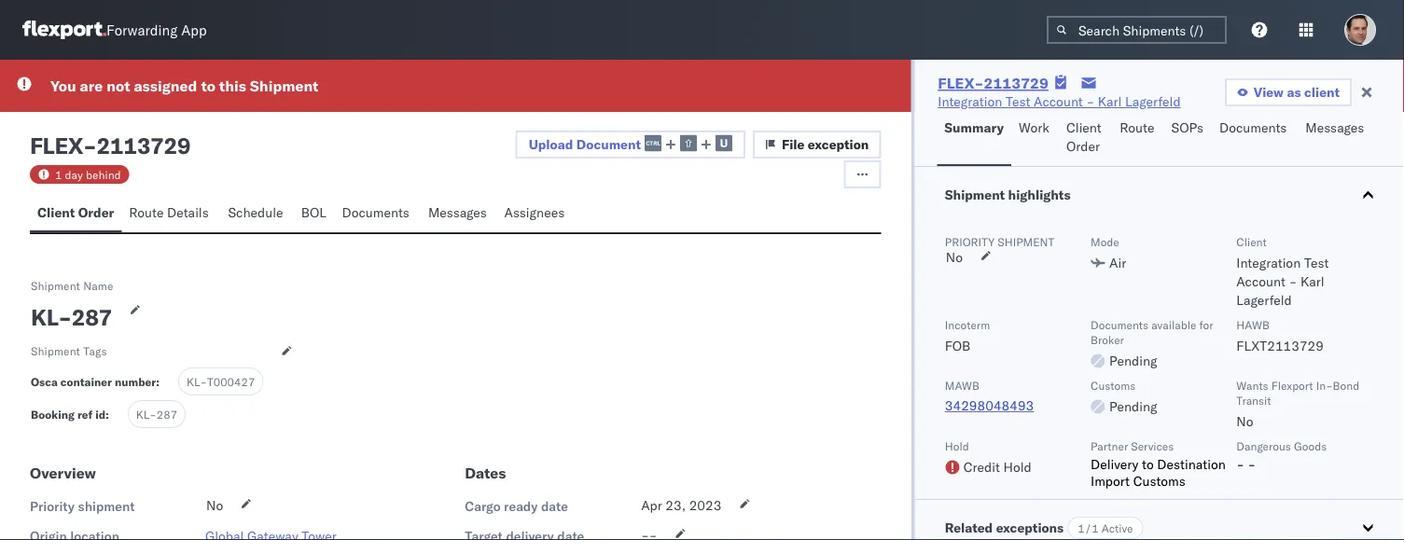 Task type: describe. For each thing, give the bounding box(es) containing it.
flex
[[30, 132, 83, 160]]

broker
[[1091, 333, 1124, 347]]

mawb
[[945, 379, 980, 393]]

ready
[[504, 498, 538, 515]]

name
[[83, 279, 113, 293]]

customs inside partner services delivery to destination import customs
[[1133, 473, 1186, 490]]

shipment highlights button
[[915, 167, 1405, 223]]

upload document
[[529, 136, 641, 152]]

shipment highlights
[[945, 187, 1071, 203]]

0 horizontal spatial priority
[[30, 498, 75, 515]]

account inside integration test account - karl lagerfeld 'link'
[[1034, 93, 1084, 110]]

integration inside client integration test account - karl lagerfeld incoterm fob
[[1237, 255, 1301, 271]]

destination
[[1157, 456, 1226, 473]]

1 horizontal spatial shipment
[[998, 235, 1054, 249]]

document
[[577, 136, 641, 152]]

documents for the left documents button
[[342, 204, 410, 221]]

mawb 34298048493
[[945, 379, 1034, 414]]

day
[[65, 168, 83, 182]]

not
[[107, 77, 130, 95]]

bond
[[1333, 379, 1360, 393]]

1 horizontal spatial hold
[[1003, 459, 1032, 476]]

1 horizontal spatial no
[[946, 249, 963, 266]]

work
[[1019, 119, 1050, 136]]

kl- for booking ref id
[[136, 407, 157, 421]]

0 horizontal spatial messages button
[[421, 196, 497, 232]]

flexport. image
[[22, 21, 106, 39]]

assignees button
[[497, 196, 576, 232]]

services
[[1131, 439, 1174, 453]]

route for route
[[1120, 119, 1155, 136]]

0 horizontal spatial hold
[[945, 439, 969, 453]]

in-
[[1316, 379, 1333, 393]]

wants
[[1237, 379, 1269, 393]]

lagerfeld inside 'link'
[[1126, 93, 1181, 110]]

documents available for broker
[[1091, 318, 1213, 347]]

23,
[[666, 498, 686, 514]]

behind
[[86, 168, 121, 182]]

1 vertical spatial 2113729
[[97, 132, 191, 160]]

documents for documents available for broker
[[1091, 318, 1149, 332]]

2023
[[690, 498, 722, 514]]

2 vertical spatial no
[[206, 498, 223, 514]]

flex - 2113729
[[30, 132, 191, 160]]

assignees
[[505, 204, 565, 221]]

you are not assigned to this shipment
[[50, 77, 319, 95]]

0 vertical spatial messages button
[[1299, 111, 1375, 166]]

partner services delivery to destination import customs
[[1091, 439, 1226, 490]]

summary button
[[937, 111, 1012, 166]]

summary
[[945, 119, 1004, 136]]

number
[[115, 375, 156, 389]]

dangerous goods - -
[[1237, 439, 1327, 473]]

1
[[55, 168, 62, 182]]

kl-287 for shipment name
[[31, 303, 112, 331]]

delivery
[[1091, 456, 1139, 473]]

integration inside 'link'
[[938, 93, 1003, 110]]

tags
[[83, 344, 107, 358]]

0 vertical spatial priority
[[945, 235, 995, 249]]

route for route details
[[129, 204, 164, 221]]

0 vertical spatial order
[[1067, 138, 1101, 154]]

related exceptions
[[945, 520, 1064, 536]]

t000427
[[207, 375, 255, 389]]

messages for the leftmost messages button
[[428, 204, 487, 221]]

app
[[181, 21, 207, 39]]

credit hold
[[964, 459, 1032, 476]]

overview
[[30, 464, 96, 483]]

flxt2113729
[[1237, 338, 1324, 354]]

client order for the right client order button
[[1067, 119, 1102, 154]]

file exception
[[782, 136, 869, 153]]

sops
[[1172, 119, 1204, 136]]

client
[[1305, 84, 1340, 100]]

view as client
[[1254, 84, 1340, 100]]

you
[[50, 77, 76, 95]]

test inside 'link'
[[1006, 93, 1031, 110]]

osca
[[31, 375, 58, 389]]

shipment right this
[[250, 77, 319, 95]]

schedule button
[[221, 196, 294, 232]]

0 vertical spatial documents button
[[1213, 111, 1299, 166]]

file
[[782, 136, 805, 153]]

dates
[[465, 464, 506, 483]]

assigned
[[134, 77, 197, 95]]

34298048493
[[945, 398, 1034, 414]]

shipment tags
[[31, 344, 107, 358]]

0 horizontal spatial documents button
[[335, 196, 421, 232]]

1 vertical spatial priority shipment
[[30, 498, 135, 515]]

1 vertical spatial client order button
[[30, 196, 122, 232]]

view as client button
[[1225, 78, 1353, 106]]

sops button
[[1164, 111, 1213, 166]]

fob
[[945, 338, 971, 354]]

client inside client integration test account - karl lagerfeld incoterm fob
[[1237, 235, 1267, 249]]

shipment for shipment name
[[31, 279, 80, 293]]

details
[[167, 204, 209, 221]]

cargo ready date
[[465, 498, 568, 515]]

bol
[[301, 204, 327, 221]]

related
[[945, 520, 993, 536]]

view
[[1254, 84, 1284, 100]]

for
[[1199, 318, 1213, 332]]

shipment for shipment tags
[[31, 344, 80, 358]]

hawb
[[1237, 318, 1270, 332]]

pending for customs
[[1109, 399, 1158, 415]]

credit
[[964, 459, 1000, 476]]

documents for the top documents button
[[1220, 119, 1288, 136]]

flex-2113729
[[938, 74, 1049, 92]]

wants flexport in-bond transit no
[[1237, 379, 1360, 430]]

flexport
[[1272, 379, 1313, 393]]

34298048493 button
[[945, 398, 1034, 414]]

upload
[[529, 136, 573, 152]]



Task type: vqa. For each thing, say whether or not it's contained in the screenshot.


Task type: locate. For each thing, give the bounding box(es) containing it.
0 horizontal spatial account
[[1034, 93, 1084, 110]]

1 horizontal spatial messages button
[[1299, 111, 1375, 166]]

0 vertical spatial hold
[[945, 439, 969, 453]]

documents right bol "button"
[[342, 204, 410, 221]]

2 pending from the top
[[1109, 399, 1158, 415]]

1 vertical spatial documents
[[342, 204, 410, 221]]

: for osca container number :
[[156, 375, 160, 389]]

cargo
[[465, 498, 501, 515]]

booking
[[31, 408, 75, 422]]

287 for shipment name
[[72, 303, 112, 331]]

0 horizontal spatial priority shipment
[[30, 498, 135, 515]]

0 vertical spatial to
[[201, 77, 216, 95]]

hold up credit
[[945, 439, 969, 453]]

0 horizontal spatial 2113729
[[97, 132, 191, 160]]

kl- right number
[[187, 375, 207, 389]]

0 vertical spatial documents
[[1220, 119, 1288, 136]]

0 horizontal spatial shipment
[[78, 498, 135, 515]]

0 horizontal spatial :
[[106, 408, 109, 422]]

hold
[[945, 439, 969, 453], [1003, 459, 1032, 476]]

forwarding
[[106, 21, 178, 39]]

1 vertical spatial to
[[1142, 456, 1154, 473]]

available
[[1152, 318, 1197, 332]]

kl-287 down number
[[136, 407, 177, 421]]

0 vertical spatial client order button
[[1059, 111, 1113, 166]]

2 vertical spatial client
[[1237, 235, 1267, 249]]

0 vertical spatial priority shipment
[[945, 235, 1054, 249]]

:
[[156, 375, 160, 389], [106, 408, 109, 422]]

order right work button
[[1067, 138, 1101, 154]]

test inside client integration test account - karl lagerfeld incoterm fob
[[1304, 255, 1329, 271]]

priority
[[945, 235, 995, 249], [30, 498, 75, 515]]

1 horizontal spatial kl-287
[[136, 407, 177, 421]]

1 horizontal spatial :
[[156, 375, 160, 389]]

apr
[[641, 498, 662, 514]]

this
[[219, 77, 246, 95]]

shipment name
[[31, 279, 113, 293]]

2 vertical spatial documents
[[1091, 318, 1149, 332]]

0 vertical spatial lagerfeld
[[1126, 93, 1181, 110]]

pending down broker
[[1109, 353, 1158, 369]]

0 horizontal spatial 287
[[72, 303, 112, 331]]

to
[[201, 77, 216, 95], [1142, 456, 1154, 473]]

messages button down client on the right of page
[[1299, 111, 1375, 166]]

documents button right bol
[[335, 196, 421, 232]]

0 vertical spatial kl-
[[31, 303, 72, 331]]

2 horizontal spatial documents
[[1220, 119, 1288, 136]]

pending for documents available for broker
[[1109, 353, 1158, 369]]

lagerfeld up route button
[[1126, 93, 1181, 110]]

client down integration test account - karl lagerfeld 'link'
[[1067, 119, 1102, 136]]

287 right id
[[157, 407, 177, 421]]

route details button
[[122, 196, 221, 232]]

messages for top messages button
[[1306, 119, 1365, 136]]

exceptions
[[996, 520, 1064, 536]]

1 vertical spatial customs
[[1133, 473, 1186, 490]]

1 vertical spatial no
[[1237, 414, 1254, 430]]

0 vertical spatial :
[[156, 375, 160, 389]]

to inside partner services delivery to destination import customs
[[1142, 456, 1154, 473]]

lagerfeld up hawb at the right bottom of the page
[[1237, 292, 1292, 309]]

schedule
[[228, 204, 283, 221]]

0 horizontal spatial to
[[201, 77, 216, 95]]

partner
[[1091, 439, 1128, 453]]

1 horizontal spatial karl
[[1301, 273, 1325, 290]]

client up hawb at the right bottom of the page
[[1237, 235, 1267, 249]]

route button
[[1113, 111, 1164, 166]]

karl up route button
[[1098, 93, 1122, 110]]

1 vertical spatial :
[[106, 408, 109, 422]]

shipment for shipment highlights
[[945, 187, 1005, 203]]

0 horizontal spatial no
[[206, 498, 223, 514]]

pending
[[1109, 353, 1158, 369], [1109, 399, 1158, 415]]

1 horizontal spatial priority shipment
[[945, 235, 1054, 249]]

test up hawb flxt2113729
[[1304, 255, 1329, 271]]

kl- for osca container number
[[187, 375, 207, 389]]

0 vertical spatial no
[[946, 249, 963, 266]]

documents button
[[1213, 111, 1299, 166], [335, 196, 421, 232]]

- inside integration test account - karl lagerfeld 'link'
[[1087, 93, 1095, 110]]

apr 23, 2023
[[641, 498, 722, 514]]

0 horizontal spatial integration
[[938, 93, 1003, 110]]

0 vertical spatial kl-287
[[31, 303, 112, 331]]

order down behind
[[78, 204, 114, 221]]

test up work
[[1006, 93, 1031, 110]]

Search Shipments (/) text field
[[1047, 16, 1227, 44]]

1 vertical spatial messages
[[428, 204, 487, 221]]

hold right credit
[[1003, 459, 1032, 476]]

route details
[[129, 204, 209, 221]]

are
[[80, 77, 103, 95]]

forwarding app link
[[22, 21, 207, 39]]

shipment
[[998, 235, 1054, 249], [78, 498, 135, 515]]

documents down view
[[1220, 119, 1288, 136]]

messages button left assignees
[[421, 196, 497, 232]]

0 horizontal spatial messages
[[428, 204, 487, 221]]

0 horizontal spatial client order button
[[30, 196, 122, 232]]

osca container number :
[[31, 375, 160, 389]]

1 pending from the top
[[1109, 353, 1158, 369]]

pending up services
[[1109, 399, 1158, 415]]

client for the bottommost client order button
[[37, 204, 75, 221]]

karl inside client integration test account - karl lagerfeld incoterm fob
[[1301, 273, 1325, 290]]

-
[[1087, 93, 1095, 110], [83, 132, 97, 160], [1289, 273, 1297, 290], [1237, 456, 1245, 473], [1248, 456, 1256, 473]]

container
[[61, 375, 112, 389]]

1 vertical spatial messages button
[[421, 196, 497, 232]]

1 vertical spatial documents button
[[335, 196, 421, 232]]

0 horizontal spatial karl
[[1098, 93, 1122, 110]]

kl- up shipment tags on the bottom left of the page
[[31, 303, 72, 331]]

client order for the bottommost client order button
[[37, 204, 114, 221]]

documents up broker
[[1091, 318, 1149, 332]]

0 horizontal spatial order
[[78, 204, 114, 221]]

1 vertical spatial 287
[[157, 407, 177, 421]]

0 vertical spatial karl
[[1098, 93, 1122, 110]]

1 vertical spatial client
[[37, 204, 75, 221]]

1 horizontal spatial to
[[1142, 456, 1154, 473]]

customs down broker
[[1091, 379, 1136, 393]]

1 horizontal spatial lagerfeld
[[1237, 292, 1292, 309]]

integration down flex-
[[938, 93, 1003, 110]]

1 horizontal spatial account
[[1237, 273, 1286, 290]]

0 vertical spatial pending
[[1109, 353, 1158, 369]]

route left details
[[129, 204, 164, 221]]

1 horizontal spatial client
[[1067, 119, 1102, 136]]

1 horizontal spatial 2113729
[[984, 74, 1049, 92]]

0 vertical spatial route
[[1120, 119, 1155, 136]]

exception
[[808, 136, 869, 153]]

account up work
[[1034, 93, 1084, 110]]

customs
[[1091, 379, 1136, 393], [1133, 473, 1186, 490]]

1 vertical spatial order
[[78, 204, 114, 221]]

client down 1
[[37, 204, 75, 221]]

- inside client integration test account - karl lagerfeld incoterm fob
[[1289, 273, 1297, 290]]

karl inside integration test account - karl lagerfeld 'link'
[[1098, 93, 1122, 110]]

1 horizontal spatial test
[[1304, 255, 1329, 271]]

1 horizontal spatial documents button
[[1213, 111, 1299, 166]]

shipment
[[250, 77, 319, 95], [945, 187, 1005, 203], [31, 279, 80, 293], [31, 344, 80, 358]]

0 horizontal spatial kl-
[[31, 303, 72, 331]]

priority down overview on the left bottom of page
[[30, 498, 75, 515]]

1 vertical spatial pending
[[1109, 399, 1158, 415]]

kl-
[[31, 303, 72, 331], [187, 375, 207, 389], [136, 407, 157, 421]]

2113729 up behind
[[97, 132, 191, 160]]

shipment up the osca
[[31, 344, 80, 358]]

lagerfeld
[[1126, 93, 1181, 110], [1237, 292, 1292, 309]]

active
[[1102, 521, 1133, 535]]

kl-287 for booking ref id
[[136, 407, 177, 421]]

0 horizontal spatial client
[[37, 204, 75, 221]]

work button
[[1012, 111, 1059, 166]]

2 vertical spatial kl-
[[136, 407, 157, 421]]

1 vertical spatial lagerfeld
[[1237, 292, 1292, 309]]

1/1
[[1078, 521, 1099, 535]]

route inside button
[[129, 204, 164, 221]]

1 horizontal spatial client order button
[[1059, 111, 1113, 166]]

1 vertical spatial priority
[[30, 498, 75, 515]]

kl-t000427
[[187, 375, 255, 389]]

flex-2113729 link
[[938, 74, 1049, 92]]

0 vertical spatial account
[[1034, 93, 1084, 110]]

1 horizontal spatial client order
[[1067, 119, 1102, 154]]

shipment down summary button
[[945, 187, 1005, 203]]

: for booking ref id :
[[106, 408, 109, 422]]

0 horizontal spatial client order
[[37, 204, 114, 221]]

1 horizontal spatial order
[[1067, 138, 1101, 154]]

client integration test account - karl lagerfeld incoterm fob
[[945, 235, 1329, 354]]

documents inside 'documents available for broker'
[[1091, 318, 1149, 332]]

1 vertical spatial test
[[1304, 255, 1329, 271]]

client order down day
[[37, 204, 114, 221]]

karl up hawb flxt2113729
[[1301, 273, 1325, 290]]

0 vertical spatial 287
[[72, 303, 112, 331]]

0 vertical spatial 2113729
[[984, 74, 1049, 92]]

287 for booking ref id
[[157, 407, 177, 421]]

1 horizontal spatial 287
[[157, 407, 177, 421]]

1 vertical spatial kl-287
[[136, 407, 177, 421]]

0 horizontal spatial kl-287
[[31, 303, 112, 331]]

kl- for shipment name
[[31, 303, 72, 331]]

1 horizontal spatial documents
[[1091, 318, 1149, 332]]

0 vertical spatial customs
[[1091, 379, 1136, 393]]

no
[[946, 249, 963, 266], [1237, 414, 1254, 430], [206, 498, 223, 514]]

to down services
[[1142, 456, 1154, 473]]

1 horizontal spatial messages
[[1306, 119, 1365, 136]]

client
[[1067, 119, 1102, 136], [37, 204, 75, 221], [1237, 235, 1267, 249]]

kl- down number
[[136, 407, 157, 421]]

1 day behind
[[55, 168, 121, 182]]

air
[[1109, 255, 1126, 271]]

1 vertical spatial kl-
[[187, 375, 207, 389]]

0 horizontal spatial lagerfeld
[[1126, 93, 1181, 110]]

import
[[1091, 473, 1130, 490]]

1 vertical spatial karl
[[1301, 273, 1325, 290]]

booking ref id :
[[31, 408, 109, 422]]

ref
[[77, 408, 93, 422]]

priority shipment down overview on the left bottom of page
[[30, 498, 135, 515]]

account up hawb at the right bottom of the page
[[1237, 273, 1286, 290]]

flex-
[[938, 74, 984, 92]]

customs down services
[[1133, 473, 1186, 490]]

date
[[541, 498, 568, 515]]

messages left assignees
[[428, 204, 487, 221]]

2 horizontal spatial client
[[1237, 235, 1267, 249]]

integration up hawb at the right bottom of the page
[[1237, 255, 1301, 271]]

integration test account - karl lagerfeld
[[938, 93, 1181, 110]]

route inside button
[[1120, 119, 1155, 136]]

0 vertical spatial test
[[1006, 93, 1031, 110]]

1 vertical spatial hold
[[1003, 459, 1032, 476]]

0 vertical spatial client order
[[1067, 119, 1102, 154]]

forwarding app
[[106, 21, 207, 39]]

client order down integration test account - karl lagerfeld 'link'
[[1067, 119, 1102, 154]]

id
[[95, 408, 106, 422]]

kl-287 down shipment name
[[31, 303, 112, 331]]

highlights
[[1008, 187, 1071, 203]]

bol button
[[294, 196, 335, 232]]

shipment down highlights
[[998, 235, 1054, 249]]

priority shipment
[[945, 235, 1054, 249], [30, 498, 135, 515]]

account inside client integration test account - karl lagerfeld incoterm fob
[[1237, 273, 1286, 290]]

messages down client on the right of page
[[1306, 119, 1365, 136]]

287
[[72, 303, 112, 331], [157, 407, 177, 421]]

order
[[1067, 138, 1101, 154], [78, 204, 114, 221]]

transit
[[1237, 393, 1271, 407]]

2113729 up integration test account - karl lagerfeld
[[984, 74, 1049, 92]]

: right the ref
[[106, 408, 109, 422]]

1 vertical spatial client order
[[37, 204, 114, 221]]

messages
[[1306, 119, 1365, 136], [428, 204, 487, 221]]

integration test account - karl lagerfeld link
[[938, 92, 1181, 111]]

priority shipment down the shipment highlights
[[945, 235, 1054, 249]]

0 vertical spatial integration
[[938, 93, 1003, 110]]

messages button
[[1299, 111, 1375, 166], [421, 196, 497, 232]]

route left sops
[[1120, 119, 1155, 136]]

shipment inside button
[[945, 187, 1005, 203]]

1 horizontal spatial integration
[[1237, 255, 1301, 271]]

1 vertical spatial shipment
[[78, 498, 135, 515]]

client order
[[1067, 119, 1102, 154], [37, 204, 114, 221]]

goods
[[1294, 439, 1327, 453]]

0 vertical spatial shipment
[[998, 235, 1054, 249]]

1 horizontal spatial kl-
[[136, 407, 157, 421]]

dangerous
[[1237, 439, 1291, 453]]

mode
[[1091, 235, 1119, 249]]

client for the right client order button
[[1067, 119, 1102, 136]]

0 horizontal spatial documents
[[342, 204, 410, 221]]

1 vertical spatial account
[[1237, 273, 1286, 290]]

1 horizontal spatial route
[[1120, 119, 1155, 136]]

documents button down view
[[1213, 111, 1299, 166]]

287 down name
[[72, 303, 112, 331]]

2 horizontal spatial kl-
[[187, 375, 207, 389]]

priority down the shipment highlights
[[945, 235, 995, 249]]

incoterm
[[945, 318, 990, 332]]

lagerfeld inside client integration test account - karl lagerfeld incoterm fob
[[1237, 292, 1292, 309]]

shipment down overview on the left bottom of page
[[78, 498, 135, 515]]

shipment left name
[[31, 279, 80, 293]]

: left kl-t000427
[[156, 375, 160, 389]]

to left this
[[201, 77, 216, 95]]

client order button down integration test account - karl lagerfeld
[[1059, 111, 1113, 166]]

no inside wants flexport in-bond transit no
[[1237, 414, 1254, 430]]

client order button down day
[[30, 196, 122, 232]]



